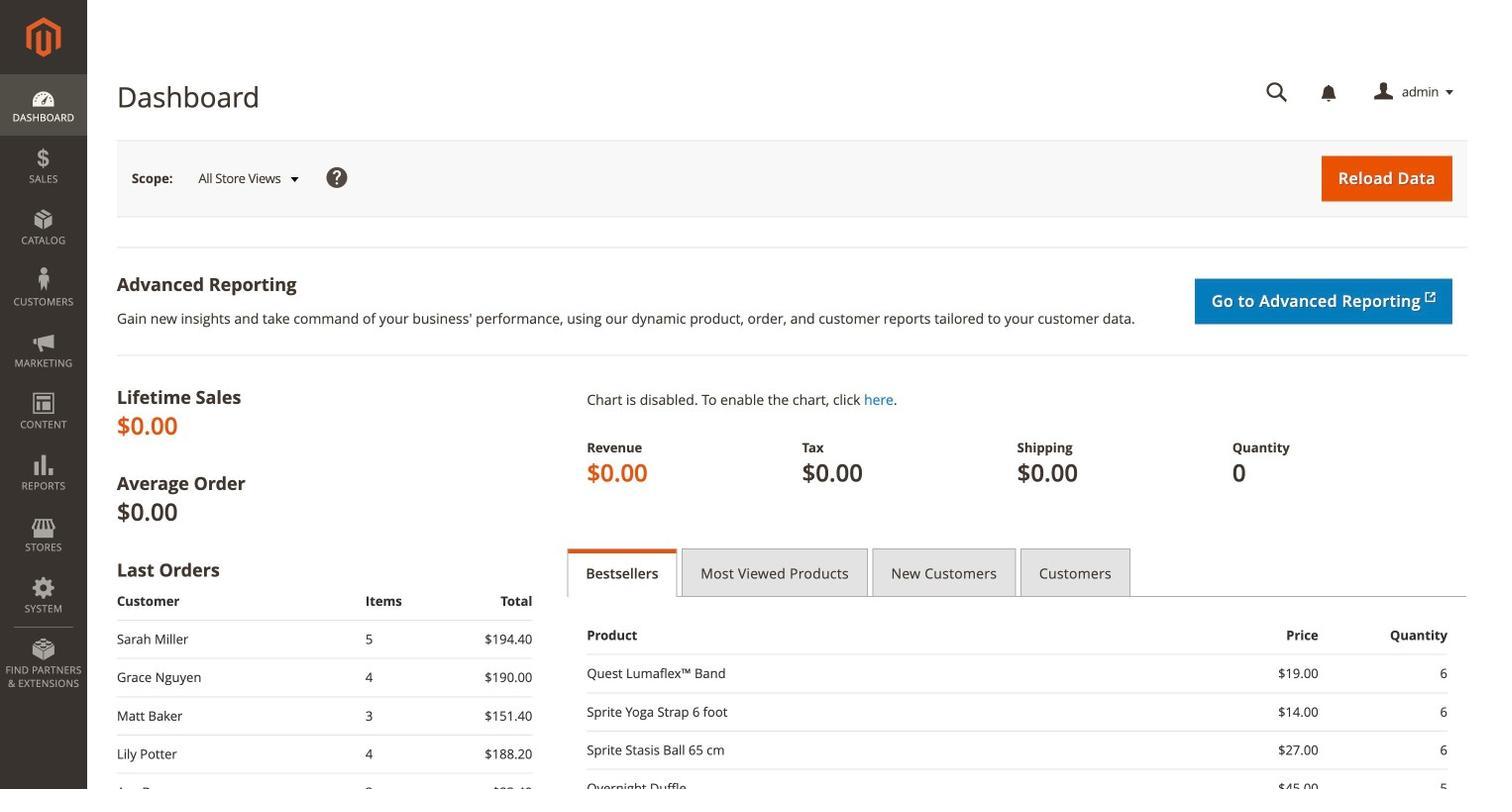 Task type: locate. For each thing, give the bounding box(es) containing it.
magento admin panel image
[[26, 17, 61, 57]]

None text field
[[1253, 75, 1302, 110]]

menu bar
[[0, 74, 87, 701]]

tab list
[[567, 549, 1468, 598]]



